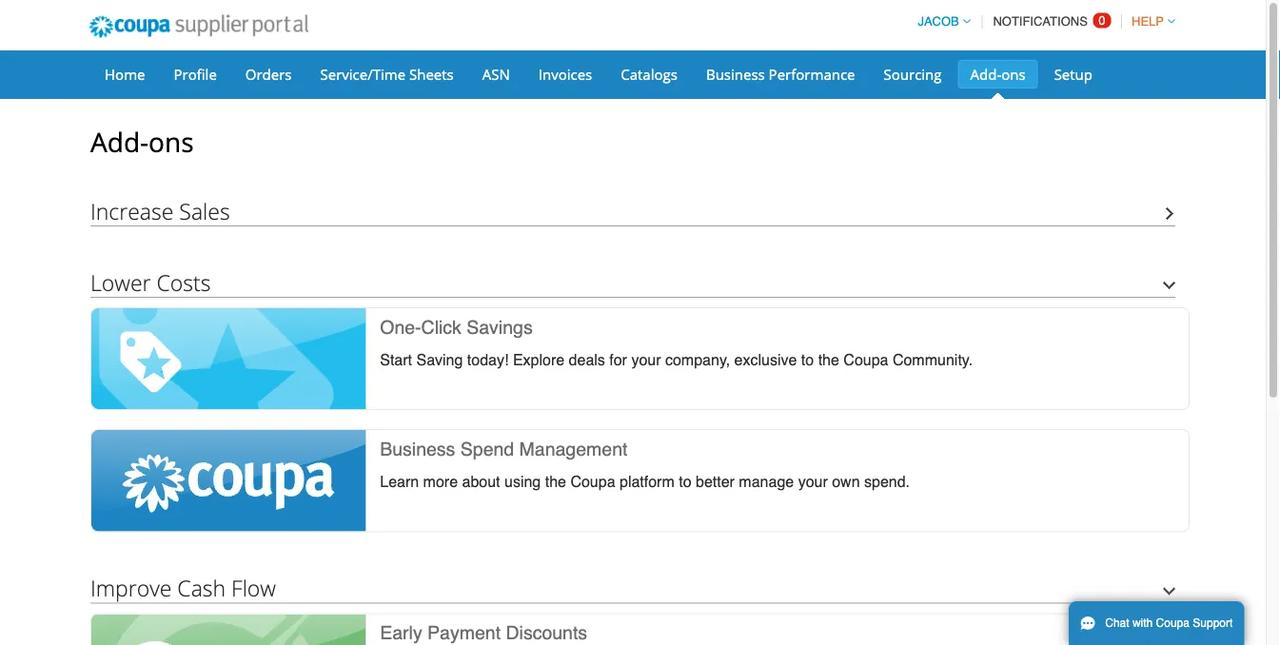 Task type: describe. For each thing, give the bounding box(es) containing it.
business for business performance
[[707, 64, 765, 84]]

support
[[1194, 617, 1234, 630]]

sheets
[[410, 64, 454, 84]]

1 vertical spatial add-ons
[[90, 124, 194, 160]]

service/time sheets link
[[308, 60, 466, 89]]

profile
[[174, 64, 217, 84]]

chat with coupa support
[[1106, 617, 1234, 630]]

invoices link
[[526, 60, 605, 89]]

saving
[[417, 351, 463, 369]]

1 horizontal spatial the
[[819, 351, 840, 369]]

1 horizontal spatial add-
[[971, 64, 1002, 84]]

costs
[[157, 268, 211, 297]]

with
[[1133, 617, 1154, 630]]

service/time
[[320, 64, 406, 84]]

one-
[[380, 317, 422, 338]]

orders link
[[233, 60, 304, 89]]

click
[[422, 317, 462, 338]]

chat with coupa support button
[[1069, 602, 1245, 646]]

exclusive
[[735, 351, 797, 369]]

help link
[[1124, 14, 1176, 29]]

jacob
[[918, 14, 960, 29]]

lower costs
[[90, 268, 211, 297]]

jacob link
[[910, 14, 971, 29]]

business for business spend management
[[380, 439, 456, 460]]

help
[[1132, 14, 1165, 29]]

about
[[462, 474, 501, 491]]

own
[[833, 474, 861, 491]]

learn more about using the coupa platform to better manage your own spend.
[[380, 474, 910, 491]]

payment
[[428, 623, 501, 644]]

1 vertical spatial ons
[[149, 124, 194, 160]]

0
[[1099, 13, 1106, 28]]

better
[[696, 474, 735, 491]]

0 horizontal spatial coupa
[[571, 474, 616, 491]]

0 horizontal spatial the
[[545, 474, 567, 491]]

notifications
[[994, 14, 1088, 29]]

sourcing link
[[872, 60, 955, 89]]

business spend management
[[380, 439, 628, 460]]

coupa supplier portal image
[[76, 3, 322, 50]]

company,
[[666, 351, 731, 369]]

discounts
[[506, 623, 588, 644]]

manage
[[739, 474, 794, 491]]

asn link
[[470, 60, 523, 89]]

flow
[[232, 574, 276, 603]]

community.
[[893, 351, 973, 369]]

spend
[[461, 439, 514, 460]]

1 horizontal spatial your
[[799, 474, 828, 491]]



Task type: locate. For each thing, give the bounding box(es) containing it.
catalogs
[[621, 64, 678, 84]]

sales
[[179, 196, 230, 226]]

the
[[819, 351, 840, 369], [545, 474, 567, 491]]

the right exclusive
[[819, 351, 840, 369]]

learn
[[380, 474, 419, 491]]

coupa
[[844, 351, 889, 369], [571, 474, 616, 491], [1157, 617, 1190, 630]]

1 vertical spatial your
[[799, 474, 828, 491]]

using
[[505, 474, 541, 491]]

spend.
[[865, 474, 910, 491]]

1 vertical spatial coupa
[[571, 474, 616, 491]]

2 vertical spatial coupa
[[1157, 617, 1190, 630]]

0 horizontal spatial add-
[[90, 124, 149, 160]]

increase sales
[[90, 196, 230, 226]]

0 horizontal spatial your
[[632, 351, 661, 369]]

1 vertical spatial add-
[[90, 124, 149, 160]]

home
[[105, 64, 145, 84]]

setup
[[1055, 64, 1093, 84]]

1 vertical spatial business
[[380, 439, 456, 460]]

navigation containing notifications 0
[[910, 3, 1176, 40]]

catalogs link
[[609, 60, 690, 89]]

to
[[802, 351, 814, 369], [679, 474, 692, 491]]

improve cash flow
[[90, 574, 276, 603]]

1 horizontal spatial ons
[[1002, 64, 1026, 84]]

explore
[[513, 351, 565, 369]]

0 vertical spatial coupa
[[844, 351, 889, 369]]

asn
[[483, 64, 510, 84]]

sourcing
[[884, 64, 942, 84]]

add-ons down notifications on the right
[[971, 64, 1026, 84]]

the right using
[[545, 474, 567, 491]]

ons inside the add-ons link
[[1002, 64, 1026, 84]]

1 horizontal spatial coupa
[[844, 351, 889, 369]]

0 horizontal spatial to
[[679, 474, 692, 491]]

setup link
[[1042, 60, 1106, 89]]

coupa left community.
[[844, 351, 889, 369]]

start saving today! explore deals for your company, exclusive to the coupa community.
[[380, 351, 973, 369]]

lower
[[90, 268, 151, 297]]

add- down the home link on the left top
[[90, 124, 149, 160]]

for
[[610, 351, 628, 369]]

more
[[423, 474, 458, 491]]

business performance
[[707, 64, 856, 84]]

1 vertical spatial to
[[679, 474, 692, 491]]

business up learn at the left bottom of the page
[[380, 439, 456, 460]]

savings
[[467, 317, 533, 338]]

increase
[[90, 196, 174, 226]]

management
[[520, 439, 628, 460]]

add-ons
[[971, 64, 1026, 84], [90, 124, 194, 160]]

improve
[[90, 574, 172, 603]]

performance
[[769, 64, 856, 84]]

0 vertical spatial your
[[632, 351, 661, 369]]

1 horizontal spatial add-ons
[[971, 64, 1026, 84]]

chat
[[1106, 617, 1130, 630]]

ons down notifications on the right
[[1002, 64, 1026, 84]]

add- down jacob link
[[971, 64, 1002, 84]]

platform
[[620, 474, 675, 491]]

early payment discounts link
[[90, 614, 1190, 646]]

to left better
[[679, 474, 692, 491]]

add-ons link
[[959, 60, 1039, 89]]

add-ons down the home link on the left top
[[90, 124, 194, 160]]

business left performance
[[707, 64, 765, 84]]

add-
[[971, 64, 1002, 84], [90, 124, 149, 160]]

coupa down "management"
[[571, 474, 616, 491]]

coupa inside chat with coupa support button
[[1157, 617, 1190, 630]]

early
[[380, 623, 423, 644]]

early payment discounts
[[380, 623, 588, 644]]

0 vertical spatial business
[[707, 64, 765, 84]]

0 horizontal spatial add-ons
[[90, 124, 194, 160]]

1 horizontal spatial to
[[802, 351, 814, 369]]

profile link
[[161, 60, 229, 89]]

0 vertical spatial ons
[[1002, 64, 1026, 84]]

0 vertical spatial add-ons
[[971, 64, 1026, 84]]

navigation
[[910, 3, 1176, 40]]

notifications 0
[[994, 13, 1106, 29]]

0 vertical spatial the
[[819, 351, 840, 369]]

0 vertical spatial to
[[802, 351, 814, 369]]

today!
[[467, 351, 509, 369]]

0 horizontal spatial business
[[380, 439, 456, 460]]

one-click savings
[[380, 317, 533, 338]]

orders
[[246, 64, 292, 84]]

0 vertical spatial add-
[[971, 64, 1002, 84]]

cash
[[177, 574, 226, 603]]

your
[[632, 351, 661, 369], [799, 474, 828, 491]]

ons up increase sales
[[149, 124, 194, 160]]

2 horizontal spatial coupa
[[1157, 617, 1190, 630]]

start
[[380, 351, 412, 369]]

invoices
[[539, 64, 593, 84]]

1 horizontal spatial business
[[707, 64, 765, 84]]

home link
[[92, 60, 158, 89]]

to right exclusive
[[802, 351, 814, 369]]

business
[[707, 64, 765, 84], [380, 439, 456, 460]]

1 vertical spatial the
[[545, 474, 567, 491]]

service/time sheets
[[320, 64, 454, 84]]

0 horizontal spatial ons
[[149, 124, 194, 160]]

business performance link
[[694, 60, 868, 89]]

your right for
[[632, 351, 661, 369]]

your left own
[[799, 474, 828, 491]]

coupa right with
[[1157, 617, 1190, 630]]

deals
[[569, 351, 606, 369]]

ons
[[1002, 64, 1026, 84], [149, 124, 194, 160]]



Task type: vqa. For each thing, say whether or not it's contained in the screenshot.
Debt Ratio TEXT FIELD
no



